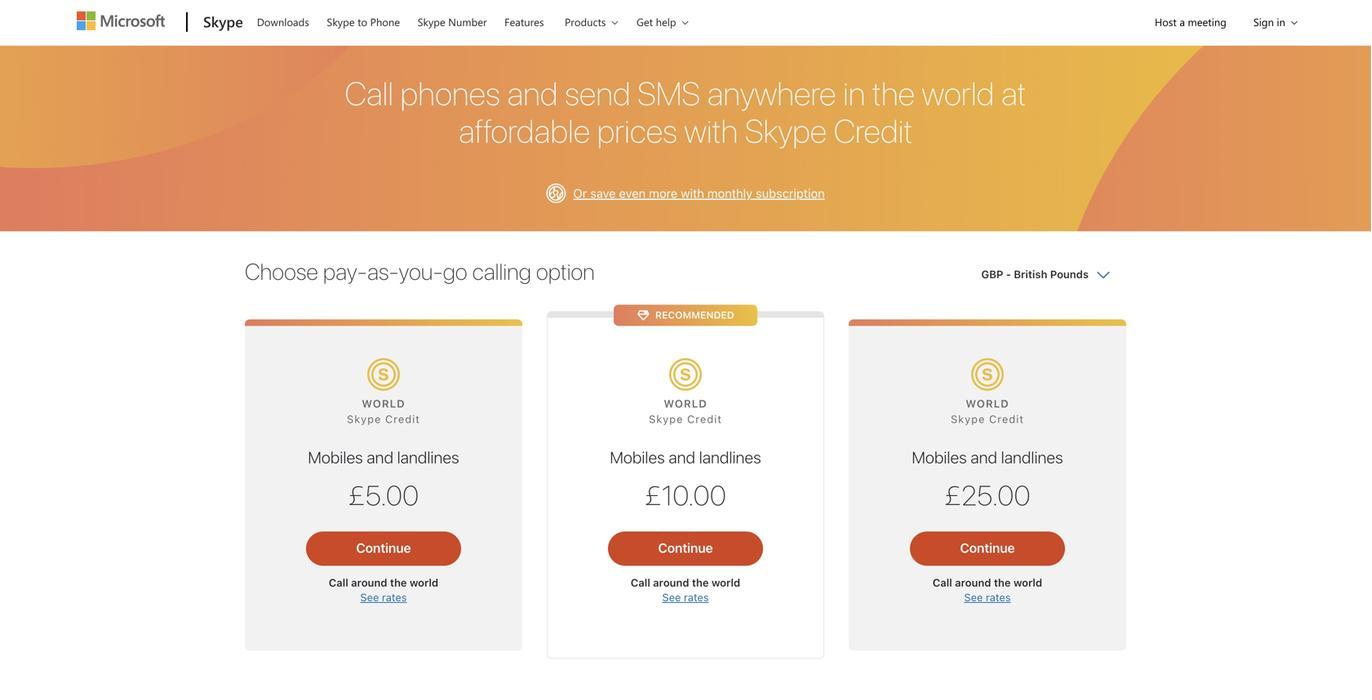 Task type: vqa. For each thing, say whether or not it's contained in the screenshot.
THE A in Did you know Skype Bing mashup happened? Here are the results - a unique high-quality background images in your Skype calls
no



Task type: locate. For each thing, give the bounding box(es) containing it.
features
[[505, 15, 544, 29]]

2 continue from the left
[[658, 540, 713, 556]]

1 rates from the left
[[382, 591, 407, 603]]

1 mobiles and landlines from the left
[[308, 448, 459, 467]]

continue down £5.00
[[356, 540, 411, 556]]

world skype credit for £10.00
[[649, 397, 722, 425]]

around
[[351, 577, 387, 589], [653, 577, 689, 589], [955, 577, 991, 589]]

0 vertical spatial in
[[1277, 15, 1286, 29]]

mobiles for £10.00
[[610, 448, 665, 467]]

continue link for £5.00
[[306, 532, 461, 566]]

3 world skype credit from the left
[[951, 397, 1024, 425]]

1 horizontal spatial in
[[1277, 15, 1286, 29]]

0 horizontal spatial mobiles
[[308, 448, 363, 467]]

mobiles and landlines up £5.00
[[308, 448, 459, 467]]

help
[[656, 15, 676, 29]]

skype number link
[[410, 1, 494, 40]]

world for £5.00
[[410, 577, 438, 589]]

or save even more with monthly subscription link
[[546, 178, 825, 231], [546, 178, 825, 212]]

2 landlines from the left
[[699, 448, 761, 467]]

3 continue from the left
[[960, 540, 1015, 556]]

landlines for £25.00
[[1001, 448, 1063, 467]]

products button
[[554, 1, 631, 43]]

see
[[360, 591, 379, 603], [662, 591, 681, 603], [964, 591, 983, 603]]

2 world from the left
[[664, 397, 707, 410]]

0 horizontal spatial world
[[362, 397, 405, 410]]

1 landlines from the left
[[397, 448, 459, 467]]

call phones and send sms anywhere in the world at affordable prices with skype credit
[[345, 74, 1026, 150]]

3 rates from the left
[[986, 591, 1011, 603]]

call for £25.00
[[933, 577, 952, 589]]

go
[[443, 258, 467, 285]]

1 horizontal spatial world skype credit
[[649, 397, 722, 425]]

1 around from the left
[[351, 577, 387, 589]]

2 horizontal spatial see rates button
[[964, 591, 1011, 603]]

2 horizontal spatial mobiles and landlines
[[912, 448, 1063, 467]]

world
[[922, 74, 994, 112], [410, 577, 438, 589], [712, 577, 740, 589], [1014, 577, 1042, 589]]

3 landlines from the left
[[1001, 448, 1063, 467]]

see for £25.00
[[964, 591, 983, 603]]

0 vertical spatial with
[[684, 111, 738, 150]]

1 horizontal spatial landlines
[[699, 448, 761, 467]]

with up or save even more with monthly subscription
[[684, 111, 738, 150]]

and up £10.00 on the bottom of the page
[[669, 448, 695, 467]]

as-
[[367, 258, 399, 285]]

option
[[536, 258, 595, 285]]

world for £25.00
[[966, 397, 1009, 410]]

skype
[[203, 11, 243, 31], [327, 15, 355, 29], [418, 15, 445, 29], [745, 111, 827, 150], [347, 413, 382, 425], [649, 413, 684, 425], [951, 413, 986, 425]]

1 horizontal spatial rates
[[684, 591, 709, 603]]

see rates button for £10.00
[[662, 591, 709, 603]]

1 horizontal spatial call around the world see rates
[[631, 577, 740, 603]]

sms
[[638, 74, 700, 112]]

1 see from the left
[[360, 591, 379, 603]]

2 horizontal spatial call around the world see rates
[[933, 577, 1042, 603]]

skype to phone
[[327, 15, 400, 29]]

1 horizontal spatial world
[[664, 397, 707, 410]]

0 horizontal spatial call around the world see rates
[[329, 577, 438, 603]]

1 horizontal spatial continue
[[658, 540, 713, 556]]

world skype credit for £25.00
[[951, 397, 1024, 425]]

1 continue from the left
[[356, 540, 411, 556]]

the
[[872, 74, 915, 112], [390, 577, 407, 589], [692, 577, 709, 589], [994, 577, 1011, 589]]

2 horizontal spatial around
[[955, 577, 991, 589]]

0 horizontal spatial continue link
[[306, 532, 461, 566]]

phone
[[370, 15, 400, 29]]

0 horizontal spatial continue
[[356, 540, 411, 556]]

send
[[565, 74, 631, 112]]

1 vertical spatial with
[[681, 186, 704, 201]]

see rates button
[[360, 591, 407, 603], [662, 591, 709, 603], [964, 591, 1011, 603]]

continue link
[[306, 532, 461, 566], [608, 532, 763, 566], [910, 532, 1065, 566]]

2 horizontal spatial continue
[[960, 540, 1015, 556]]

continue link down £10.00 on the bottom of the page
[[608, 532, 763, 566]]

landlines up £10.00 on the bottom of the page
[[699, 448, 761, 467]]

continue link down '£25.00'
[[910, 532, 1065, 566]]

2 see rates button from the left
[[662, 591, 709, 603]]

products
[[565, 15, 606, 29]]

get help button
[[626, 1, 702, 43]]

sign in
[[1254, 15, 1286, 29]]

skype left to
[[327, 15, 355, 29]]

2 horizontal spatial world
[[966, 397, 1009, 410]]

2 horizontal spatial world skype credit
[[951, 397, 1024, 425]]

0 horizontal spatial landlines
[[397, 448, 459, 467]]

credit
[[834, 111, 913, 150], [385, 413, 420, 425], [687, 413, 722, 425], [989, 413, 1024, 425]]

2 horizontal spatial landlines
[[1001, 448, 1063, 467]]

mobiles
[[308, 448, 363, 467], [610, 448, 665, 467], [912, 448, 967, 467]]

mobiles up £5.00
[[308, 448, 363, 467]]

and left send
[[507, 74, 558, 112]]

1 world skype credit from the left
[[347, 397, 420, 425]]

3 continue link from the left
[[910, 532, 1065, 566]]

2 rates from the left
[[684, 591, 709, 603]]

2 around from the left
[[653, 577, 689, 589]]

0 horizontal spatial see
[[360, 591, 379, 603]]

1 horizontal spatial around
[[653, 577, 689, 589]]

call for £5.00
[[329, 577, 348, 589]]

rates
[[382, 591, 407, 603], [684, 591, 709, 603], [986, 591, 1011, 603]]

world for £10.00
[[664, 397, 707, 410]]

1 world from the left
[[362, 397, 405, 410]]

with
[[684, 111, 738, 150], [681, 186, 704, 201]]

0 horizontal spatial mobiles and landlines
[[308, 448, 459, 467]]

landlines
[[397, 448, 459, 467], [699, 448, 761, 467], [1001, 448, 1063, 467]]

3 mobiles from the left
[[912, 448, 967, 467]]

in
[[1277, 15, 1286, 29], [843, 74, 865, 112]]

3 world from the left
[[966, 397, 1009, 410]]

2 horizontal spatial mobiles
[[912, 448, 967, 467]]

1 mobiles from the left
[[308, 448, 363, 467]]

downloads link
[[250, 1, 317, 40]]

1 call around the world see rates from the left
[[329, 577, 438, 603]]

call around the world see rates
[[329, 577, 438, 603], [631, 577, 740, 603], [933, 577, 1042, 603]]

and
[[507, 74, 558, 112], [367, 448, 393, 467], [669, 448, 695, 467], [971, 448, 997, 467]]

1 horizontal spatial mobiles and landlines
[[610, 448, 761, 467]]

1 see rates button from the left
[[360, 591, 407, 603]]

skype up subscription
[[745, 111, 827, 150]]

around for £25.00
[[955, 577, 991, 589]]

landlines up '£25.00'
[[1001, 448, 1063, 467]]

continue
[[356, 540, 411, 556], [658, 540, 713, 556], [960, 540, 1015, 556]]

mobiles and landlines
[[308, 448, 459, 467], [610, 448, 761, 467], [912, 448, 1063, 467]]

mobiles and landlines for £10.00
[[610, 448, 761, 467]]

call inside call phones and send sms anywhere in the world at affordable prices with skype credit
[[345, 74, 394, 112]]

mobiles up £10.00 on the bottom of the page
[[610, 448, 665, 467]]

2 mobiles and landlines from the left
[[610, 448, 761, 467]]

continue for £10.00
[[658, 540, 713, 556]]

mobiles up '£25.00'
[[912, 448, 967, 467]]

0 horizontal spatial see rates button
[[360, 591, 407, 603]]

3 call around the world see rates from the left
[[933, 577, 1042, 603]]

see rates button for £25.00
[[964, 591, 1011, 603]]

3 see rates button from the left
[[964, 591, 1011, 603]]

skype number
[[418, 15, 487, 29]]

1 continue link from the left
[[306, 532, 461, 566]]

world skype credit
[[347, 397, 420, 425], [649, 397, 722, 425], [951, 397, 1024, 425]]

1 horizontal spatial mobiles
[[610, 448, 665, 467]]

landlines for £5.00
[[397, 448, 459, 467]]

or
[[573, 186, 587, 201]]

mobiles and landlines up '£25.00'
[[912, 448, 1063, 467]]

mobiles and landlines up £10.00 on the bottom of the page
[[610, 448, 761, 467]]

and up '£25.00'
[[971, 448, 997, 467]]

0 horizontal spatial rates
[[382, 591, 407, 603]]

continue down '£25.00'
[[960, 540, 1015, 556]]

0 horizontal spatial around
[[351, 577, 387, 589]]

around for £5.00
[[351, 577, 387, 589]]

credit for £10.00
[[687, 413, 722, 425]]

see for £10.00
[[662, 591, 681, 603]]

recommended
[[655, 309, 734, 321]]

1 horizontal spatial see
[[662, 591, 681, 603]]

2 horizontal spatial see
[[964, 591, 983, 603]]

world
[[362, 397, 405, 410], [664, 397, 707, 410], [966, 397, 1009, 410]]

1 horizontal spatial see rates button
[[662, 591, 709, 603]]

with right more
[[681, 186, 704, 201]]

1 horizontal spatial continue link
[[608, 532, 763, 566]]

the for £5.00
[[390, 577, 407, 589]]

0 horizontal spatial world skype credit
[[347, 397, 420, 425]]

continue link down £5.00
[[306, 532, 461, 566]]

2 continue link from the left
[[608, 532, 763, 566]]

call around the world see rates for £10.00
[[631, 577, 740, 603]]

3 see from the left
[[964, 591, 983, 603]]

and up £5.00
[[367, 448, 393, 467]]

continue for £25.00
[[960, 540, 1015, 556]]

and for £10.00
[[669, 448, 695, 467]]

£25.00
[[945, 479, 1031, 511]]

2 world skype credit from the left
[[649, 397, 722, 425]]

2 horizontal spatial continue link
[[910, 532, 1065, 566]]

1 vertical spatial in
[[843, 74, 865, 112]]

call around the world see rates for £5.00
[[329, 577, 438, 603]]

number
[[448, 15, 487, 29]]

2 horizontal spatial rates
[[986, 591, 1011, 603]]

mobiles and landlines for £5.00
[[308, 448, 459, 467]]

2 call around the world see rates from the left
[[631, 577, 740, 603]]

3 mobiles and landlines from the left
[[912, 448, 1063, 467]]

continue down £10.00 on the bottom of the page
[[658, 540, 713, 556]]

choose pay-as-you-go calling option
[[245, 258, 595, 285]]

landlines up £5.00
[[397, 448, 459, 467]]

2 see from the left
[[662, 591, 681, 603]]

0 horizontal spatial in
[[843, 74, 865, 112]]

a
[[1180, 15, 1185, 29]]

features link
[[497, 1, 551, 40]]

3 around from the left
[[955, 577, 991, 589]]

credit inside call phones and send sms anywhere in the world at affordable prices with skype credit
[[834, 111, 913, 150]]

call
[[345, 74, 394, 112], [329, 577, 348, 589], [631, 577, 650, 589], [933, 577, 952, 589]]

2 mobiles from the left
[[610, 448, 665, 467]]



Task type: describe. For each thing, give the bounding box(es) containing it.
skype up £5.00
[[347, 413, 382, 425]]

world for £10.00
[[712, 577, 740, 589]]

call around the world see rates for £25.00
[[933, 577, 1042, 603]]

affordable
[[459, 111, 590, 150]]

in inside call phones and send sms anywhere in the world at affordable prices with skype credit
[[843, 74, 865, 112]]

host a meeting
[[1155, 15, 1227, 29]]

the for £10.00
[[692, 577, 709, 589]]

in inside dropdown button
[[1277, 15, 1286, 29]]

skype inside call phones and send sms anywhere in the world at affordable prices with skype credit
[[745, 111, 827, 150]]

host
[[1155, 15, 1177, 29]]

and for £25.00
[[971, 448, 997, 467]]

microsoft image
[[77, 11, 165, 30]]

the inside call phones and send sms anywhere in the world at affordable prices with skype credit
[[872, 74, 915, 112]]

skype to phone link
[[319, 1, 407, 40]]

meeting
[[1188, 15, 1227, 29]]

and inside call phones and send sms anywhere in the world at affordable prices with skype credit
[[507, 74, 558, 112]]

sign
[[1254, 15, 1274, 29]]

rates for £10.00
[[684, 591, 709, 603]]

skype up '£25.00'
[[951, 413, 986, 425]]

world for £5.00
[[362, 397, 405, 410]]

mobiles for £25.00
[[912, 448, 967, 467]]

continue for £5.00
[[356, 540, 411, 556]]

skype up £10.00 on the bottom of the page
[[649, 413, 684, 425]]

at
[[1001, 74, 1026, 112]]

subscription
[[756, 186, 825, 201]]

see rates button for £5.00
[[360, 591, 407, 603]]

anywhere
[[707, 74, 836, 112]]

see for £5.00
[[360, 591, 379, 603]]

even
[[619, 186, 646, 201]]

landlines for £10.00
[[699, 448, 761, 467]]

£5.00
[[348, 479, 419, 511]]

pay-
[[323, 258, 367, 285]]

and for £5.00
[[367, 448, 393, 467]]

continue link for £25.00
[[910, 532, 1065, 566]]

mobiles and landlines for £25.00
[[912, 448, 1063, 467]]

to
[[358, 15, 367, 29]]

the for £25.00
[[994, 577, 1011, 589]]

save
[[590, 186, 616, 201]]

with inside call phones and send sms anywhere in the world at affordable prices with skype credit
[[684, 111, 738, 150]]

get
[[637, 15, 653, 29]]

get help
[[637, 15, 676, 29]]

sign in button
[[1241, 1, 1303, 42]]

calling
[[472, 258, 531, 285]]

credit for £25.00
[[989, 413, 1024, 425]]

rates for £25.00
[[986, 591, 1011, 603]]

monthly
[[707, 186, 753, 201]]

phones
[[400, 74, 500, 112]]

or save even more with monthly subscription
[[573, 186, 825, 201]]

mobiles for £5.00
[[308, 448, 363, 467]]

prices
[[597, 111, 677, 150]]

credit for £5.00
[[385, 413, 420, 425]]

around for £10.00
[[653, 577, 689, 589]]

more
[[649, 186, 678, 201]]

host a meeting link
[[1141, 1, 1241, 42]]

world skype credit for £5.00
[[347, 397, 420, 425]]

you-
[[399, 258, 443, 285]]

downloads
[[257, 15, 309, 29]]

£10.00
[[645, 479, 726, 511]]

world inside call phones and send sms anywhere in the world at affordable prices with skype credit
[[922, 74, 994, 112]]

continue link for £10.00
[[608, 532, 763, 566]]

skype left downloads
[[203, 11, 243, 31]]

call for £10.00
[[631, 577, 650, 589]]

skype left number
[[418, 15, 445, 29]]

rates for £5.00
[[382, 591, 407, 603]]

skype link
[[195, 1, 248, 45]]

world for £25.00
[[1014, 577, 1042, 589]]

choose
[[245, 258, 318, 285]]



